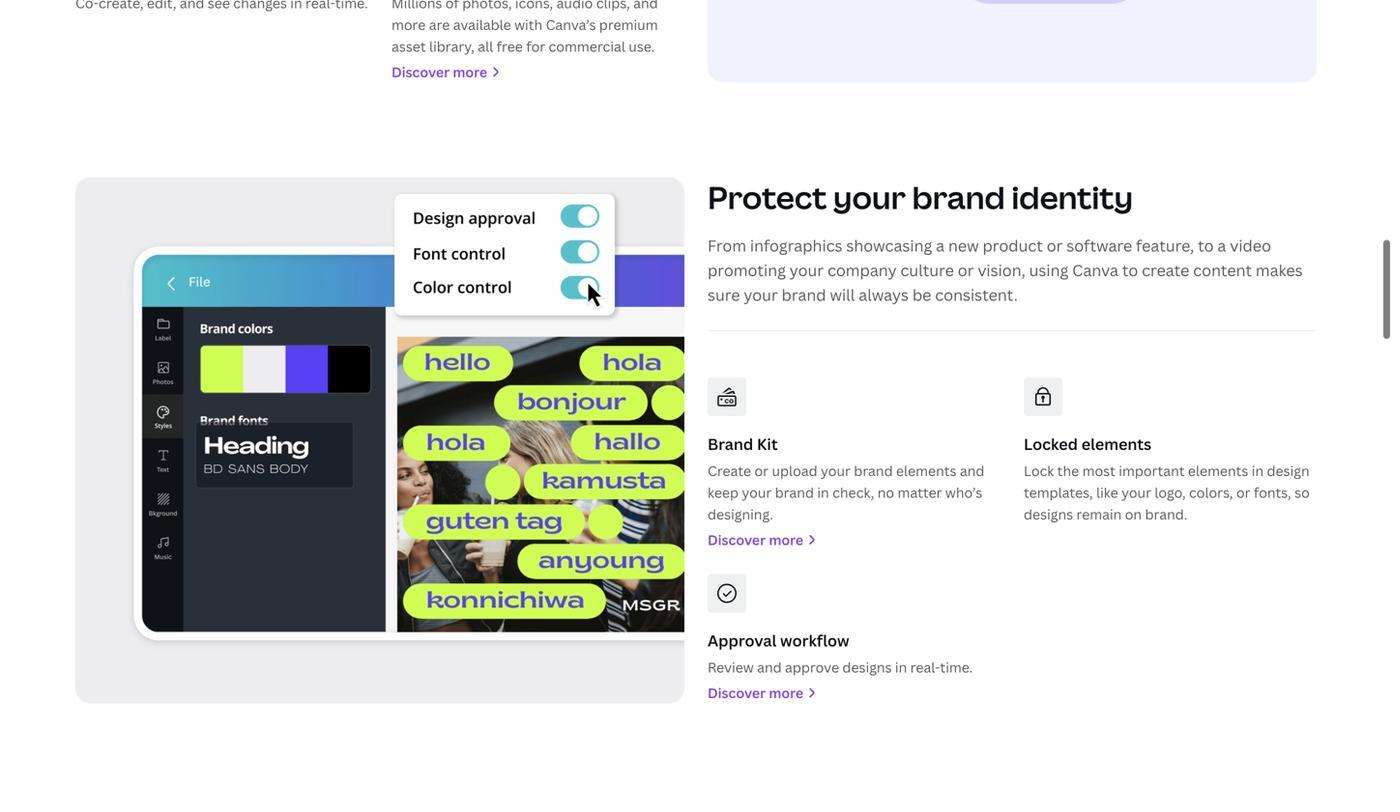 Task type: describe. For each thing, give the bounding box(es) containing it.
library,
[[429, 37, 475, 56]]

locked
[[1024, 434, 1078, 455]]

premium
[[599, 16, 658, 34]]

canva
[[1072, 260, 1119, 281]]

more for the discover more "link" for brand kit
[[769, 531, 803, 550]]

protect your brand identity
[[708, 177, 1133, 219]]

2 a from the left
[[1218, 235, 1226, 256]]

designs inside locked elements lock the most important elements in design templates, like your logo, colors, or fonts, so designs remain on brand.
[[1024, 506, 1073, 524]]

will
[[830, 285, 855, 306]]

culture
[[901, 260, 954, 281]]

more for approval workflow the discover more "link"
[[769, 684, 803, 703]]

icons,
[[515, 0, 553, 12]]

discover more link for brand kit
[[708, 530, 1001, 551]]

create
[[708, 462, 751, 481]]

video
[[1230, 235, 1271, 256]]

approval workflow review and approve designs in real-time.
[[708, 631, 973, 677]]

who's
[[945, 484, 982, 502]]

and inside approval workflow review and approve designs in real-time.
[[757, 659, 782, 677]]

design
[[1267, 462, 1310, 481]]

product
[[983, 235, 1043, 256]]

lock
[[1024, 462, 1054, 481]]

clips,
[[596, 0, 630, 12]]

in inside approval workflow review and approve designs in real-time.
[[895, 659, 907, 677]]

company
[[828, 260, 897, 281]]

showcasing
[[846, 235, 932, 256]]

designing.
[[708, 506, 773, 524]]

available
[[453, 16, 511, 34]]

the
[[1057, 462, 1079, 481]]

keep
[[708, 484, 739, 502]]

templates,
[[1024, 484, 1093, 502]]

always
[[859, 285, 909, 306]]

logo,
[[1155, 484, 1186, 502]]

brand down upload
[[775, 484, 814, 502]]

or inside brand kit create or upload your brand elements and keep your brand in check, no matter who's designing.
[[755, 462, 769, 481]]

identity
[[1012, 177, 1133, 219]]

asset
[[392, 37, 426, 56]]

remain
[[1076, 506, 1122, 524]]

are
[[429, 16, 450, 34]]

with
[[514, 16, 543, 34]]

photos,
[[462, 0, 512, 12]]

for
[[526, 37, 545, 56]]

protect
[[708, 177, 827, 219]]

most
[[1082, 462, 1116, 481]]

content
[[1193, 260, 1252, 281]]

example of sharing designs with tech team in canva image
[[708, 0, 1317, 83]]

in inside brand kit create or upload your brand elements and keep your brand in check, no matter who's designing.
[[817, 484, 829, 502]]

be
[[912, 285, 931, 306]]

audio
[[556, 0, 593, 12]]

canva's
[[546, 16, 596, 34]]

real-
[[910, 659, 940, 677]]

check,
[[832, 484, 874, 502]]

2 horizontal spatial elements
[[1188, 462, 1248, 481]]

promoting
[[708, 260, 786, 281]]

your up designing.
[[742, 484, 772, 502]]

brand kit create or upload your brand elements and keep your brand in check, no matter who's designing.
[[708, 434, 985, 524]]

free
[[497, 37, 523, 56]]

use.
[[629, 37, 655, 56]]

like
[[1096, 484, 1118, 502]]



Task type: locate. For each thing, give the bounding box(es) containing it.
elements up most
[[1082, 434, 1152, 455]]

0 vertical spatial discover
[[392, 63, 450, 81]]

brand
[[708, 434, 753, 455]]

discover for brand
[[708, 531, 766, 550]]

commercial
[[549, 37, 625, 56]]

2 vertical spatial discover
[[708, 684, 766, 703]]

2 vertical spatial discover more
[[708, 684, 803, 703]]

brand up no at the right bottom of the page
[[854, 462, 893, 481]]

1 vertical spatial and
[[960, 462, 985, 481]]

discover down asset
[[392, 63, 450, 81]]

your up check,
[[821, 462, 851, 481]]

locked elements lock the most important elements in design templates, like your logo, colors, or fonts, so designs remain on brand.
[[1024, 434, 1310, 524]]

feature,
[[1136, 235, 1194, 256]]

or inside locked elements lock the most important elements in design templates, like your logo, colors, or fonts, so designs remain on brand.
[[1236, 484, 1251, 502]]

brand kit for tech companies in canva image
[[75, 178, 684, 704]]

to right canva
[[1122, 260, 1138, 281]]

discover more for brand
[[708, 531, 803, 550]]

millions
[[392, 0, 442, 12]]

and inside brand kit create or upload your brand elements and keep your brand in check, no matter who's designing.
[[960, 462, 985, 481]]

sure
[[708, 285, 740, 306]]

important
[[1119, 462, 1185, 481]]

millions of photos, icons, audio clips, and more are available with canva's premium asset library, all free for commercial use.
[[392, 0, 658, 56]]

and up who's
[[960, 462, 985, 481]]

elements up matter
[[896, 462, 957, 481]]

brand
[[912, 177, 1005, 219], [782, 285, 826, 306], [854, 462, 893, 481], [775, 484, 814, 502]]

discover more link
[[392, 61, 684, 83], [708, 530, 1001, 551], [708, 683, 1001, 704]]

more down the millions
[[392, 16, 426, 34]]

and up the premium
[[633, 0, 658, 12]]

vision,
[[978, 260, 1026, 281]]

discover more link down check,
[[708, 530, 1001, 551]]

approval
[[708, 631, 777, 651]]

of
[[445, 0, 459, 12]]

designs down templates,
[[1024, 506, 1073, 524]]

discover more down designing.
[[708, 531, 803, 550]]

your inside locked elements lock the most important elements in design templates, like your logo, colors, or fonts, so designs remain on brand.
[[1122, 484, 1151, 502]]

makes
[[1256, 260, 1303, 281]]

upload
[[772, 462, 818, 481]]

brand left will
[[782, 285, 826, 306]]

0 horizontal spatial to
[[1122, 260, 1138, 281]]

in left real-
[[895, 659, 907, 677]]

1 horizontal spatial designs
[[1024, 506, 1073, 524]]

0 horizontal spatial designs
[[842, 659, 892, 677]]

or down new
[[958, 260, 974, 281]]

in
[[1252, 462, 1264, 481], [817, 484, 829, 502], [895, 659, 907, 677]]

discover more link for approval workflow
[[708, 683, 1001, 704]]

or down kit
[[755, 462, 769, 481]]

designs inside approval workflow review and approve designs in real-time.
[[842, 659, 892, 677]]

0 horizontal spatial a
[[936, 235, 945, 256]]

discover more link down for
[[392, 61, 684, 83]]

new
[[948, 235, 979, 256]]

from
[[708, 235, 746, 256]]

and down approval
[[757, 659, 782, 677]]

your up on
[[1122, 484, 1151, 502]]

elements up colors,
[[1188, 462, 1248, 481]]

discover more down review
[[708, 684, 803, 703]]

more for the topmost the discover more "link"
[[453, 63, 487, 81]]

0 horizontal spatial and
[[633, 0, 658, 12]]

elements
[[1082, 434, 1152, 455], [896, 462, 957, 481], [1188, 462, 1248, 481]]

a
[[936, 235, 945, 256], [1218, 235, 1226, 256]]

0 vertical spatial designs
[[1024, 506, 1073, 524]]

discover down review
[[708, 684, 766, 703]]

discover more down library,
[[392, 63, 487, 81]]

time.
[[940, 659, 973, 677]]

2 vertical spatial in
[[895, 659, 907, 677]]

1 horizontal spatial elements
[[1082, 434, 1152, 455]]

consistent.
[[935, 285, 1018, 306]]

infographics
[[750, 235, 843, 256]]

a left new
[[936, 235, 945, 256]]

0 vertical spatial in
[[1252, 462, 1264, 481]]

0 vertical spatial and
[[633, 0, 658, 12]]

or up using
[[1047, 235, 1063, 256]]

review
[[708, 659, 754, 677]]

no
[[878, 484, 894, 502]]

brand inside from infographics showcasing a new product or software feature, to a video promoting your company culture or vision, using canva to create content makes sure your brand will always be consistent.
[[782, 285, 826, 306]]

1 vertical spatial discover more link
[[708, 530, 1001, 551]]

more down designing.
[[769, 531, 803, 550]]

your
[[833, 177, 906, 219], [790, 260, 824, 281], [744, 285, 778, 306], [821, 462, 851, 481], [742, 484, 772, 502], [1122, 484, 1151, 502]]

a up content
[[1218, 235, 1226, 256]]

1 horizontal spatial a
[[1218, 235, 1226, 256]]

in inside locked elements lock the most important elements in design templates, like your logo, colors, or fonts, so designs remain on brand.
[[1252, 462, 1264, 481]]

kit
[[757, 434, 778, 455]]

fonts,
[[1254, 484, 1291, 502]]

discover
[[392, 63, 450, 81], [708, 531, 766, 550], [708, 684, 766, 703]]

1 horizontal spatial to
[[1198, 235, 1214, 256]]

to
[[1198, 235, 1214, 256], [1122, 260, 1138, 281]]

and
[[633, 0, 658, 12], [960, 462, 985, 481], [757, 659, 782, 677]]

1 vertical spatial discover more
[[708, 531, 803, 550]]

or left fonts,
[[1236, 484, 1251, 502]]

colors,
[[1189, 484, 1233, 502]]

discover more link down approval workflow review and approve designs in real-time.
[[708, 683, 1001, 704]]

from infographics showcasing a new product or software feature, to a video promoting your company culture or vision, using canva to create content makes sure your brand will always be consistent.
[[708, 235, 1303, 306]]

2 horizontal spatial and
[[960, 462, 985, 481]]

in up fonts,
[[1252, 462, 1264, 481]]

your down the infographics
[[790, 260, 824, 281]]

elements inside brand kit create or upload your brand elements and keep your brand in check, no matter who's designing.
[[896, 462, 957, 481]]

1 horizontal spatial in
[[895, 659, 907, 677]]

1 horizontal spatial and
[[757, 659, 782, 677]]

more down all
[[453, 63, 487, 81]]

2 vertical spatial discover more link
[[708, 683, 1001, 704]]

0 vertical spatial discover more link
[[392, 61, 684, 83]]

discover down designing.
[[708, 531, 766, 550]]

so
[[1295, 484, 1310, 502]]

approve
[[785, 659, 839, 677]]

1 vertical spatial discover
[[708, 531, 766, 550]]

discover more
[[392, 63, 487, 81], [708, 531, 803, 550], [708, 684, 803, 703]]

0 vertical spatial to
[[1198, 235, 1214, 256]]

more
[[392, 16, 426, 34], [453, 63, 487, 81], [769, 531, 803, 550], [769, 684, 803, 703]]

2 horizontal spatial in
[[1252, 462, 1264, 481]]

matter
[[898, 484, 942, 502]]

your up showcasing
[[833, 177, 906, 219]]

to up content
[[1198, 235, 1214, 256]]

more inside millions of photos, icons, audio clips, and more are available with canva's premium asset library, all free for commercial use.
[[392, 16, 426, 34]]

using
[[1029, 260, 1069, 281]]

or
[[1047, 235, 1063, 256], [958, 260, 974, 281], [755, 462, 769, 481], [1236, 484, 1251, 502]]

0 horizontal spatial in
[[817, 484, 829, 502]]

in left check,
[[817, 484, 829, 502]]

brand.
[[1145, 506, 1188, 524]]

and inside millions of photos, icons, audio clips, and more are available with canva's premium asset library, all free for commercial use.
[[633, 0, 658, 12]]

0 vertical spatial discover more
[[392, 63, 487, 81]]

designs right the 'approve'
[[842, 659, 892, 677]]

0 horizontal spatial elements
[[896, 462, 957, 481]]

all
[[478, 37, 493, 56]]

1 vertical spatial to
[[1122, 260, 1138, 281]]

2 vertical spatial and
[[757, 659, 782, 677]]

software
[[1067, 235, 1132, 256]]

discover for approval
[[708, 684, 766, 703]]

more down the 'approve'
[[769, 684, 803, 703]]

on
[[1125, 506, 1142, 524]]

brand up new
[[912, 177, 1005, 219]]

workflow
[[780, 631, 849, 651]]

create
[[1142, 260, 1190, 281]]

1 vertical spatial designs
[[842, 659, 892, 677]]

discover more for approval
[[708, 684, 803, 703]]

1 vertical spatial in
[[817, 484, 829, 502]]

designs
[[1024, 506, 1073, 524], [842, 659, 892, 677]]

your down promoting
[[744, 285, 778, 306]]

1 a from the left
[[936, 235, 945, 256]]



Task type: vqa. For each thing, say whether or not it's contained in the screenshot.
bottommost to
yes



